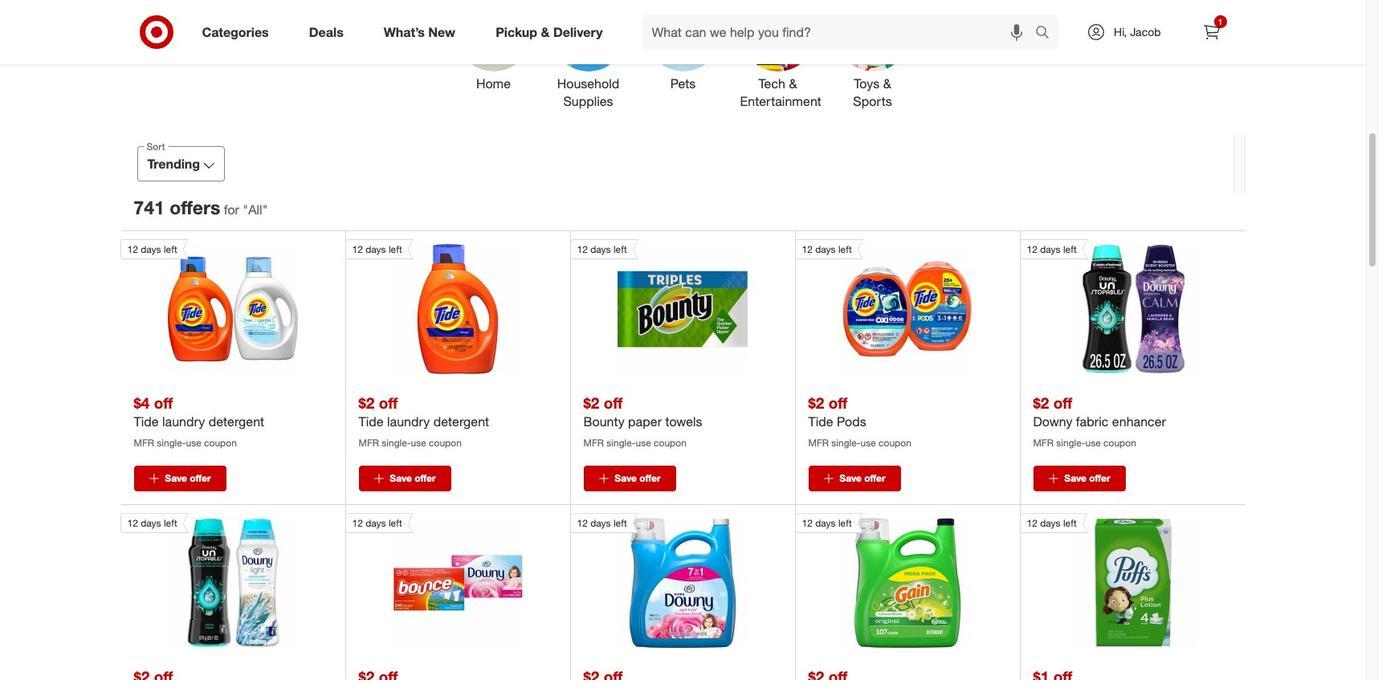 Task type: locate. For each thing, give the bounding box(es) containing it.
paper
[[628, 414, 662, 430]]

laundry inside $4 off tide laundry detergent mfr single-use coupon
[[162, 414, 205, 430]]

save
[[165, 472, 187, 484], [390, 472, 412, 484], [615, 472, 637, 484], [839, 472, 862, 484], [1064, 472, 1086, 484]]

2 coupon from the left
[[429, 437, 462, 449]]

1 horizontal spatial tide
[[359, 414, 384, 430]]

5 save offer from the left
[[1064, 472, 1110, 484]]

laundry inside $2 off tide laundry detergent mfr single-use coupon
[[387, 414, 430, 430]]

coupon
[[204, 437, 237, 449], [429, 437, 462, 449], [654, 437, 687, 449], [879, 437, 911, 449], [1103, 437, 1136, 449]]

coupon for $2 off tide laundry detergent mfr single-use coupon
[[429, 437, 462, 449]]

741
[[134, 196, 165, 219]]

coupon inside $2 off downy fabric enhancer mfr single-use coupon
[[1103, 437, 1136, 449]]

offer for $4 off tide laundry detergent mfr single-use coupon
[[190, 472, 211, 484]]

coupon inside $2 off bounty paper towels mfr single-use coupon
[[654, 437, 687, 449]]

trending
[[147, 156, 200, 172]]

single- for $4 off tide laundry detergent mfr single-use coupon
[[157, 437, 186, 449]]

2 " from the left
[[262, 202, 268, 218]]

pets
[[670, 75, 696, 91]]

1 off from the left
[[154, 393, 173, 412]]

3 save from the left
[[615, 472, 637, 484]]

single- inside $2 off tide pods mfr single-use coupon
[[831, 437, 860, 449]]

detergent inside $2 off tide laundry detergent mfr single-use coupon
[[433, 414, 489, 430]]

2 horizontal spatial &
[[883, 75, 891, 91]]

mfr
[[134, 437, 154, 449], [359, 437, 379, 449], [583, 437, 604, 449], [808, 437, 829, 449], [1033, 437, 1054, 449]]

for
[[224, 202, 239, 218]]

3 off from the left
[[604, 393, 623, 412]]

use
[[186, 437, 201, 449], [411, 437, 426, 449], [636, 437, 651, 449], [860, 437, 876, 449], [1085, 437, 1101, 449]]

1 laundry from the left
[[162, 414, 205, 430]]

use for $2 off tide laundry detergent mfr single-use coupon
[[411, 437, 426, 449]]

off inside $2 off tide laundry detergent mfr single-use coupon
[[379, 393, 398, 412]]

4 single- from the left
[[831, 437, 860, 449]]

save offer button down pods
[[808, 466, 901, 492]]

mfr inside $2 off bounty paper towels mfr single-use coupon
[[583, 437, 604, 449]]

save offer button for $2 off downy fabric enhancer mfr single-use coupon
[[1033, 466, 1126, 492]]

4 $2 from the left
[[1033, 393, 1049, 412]]

save offer down $2 off tide pods mfr single-use coupon
[[839, 472, 886, 484]]

$2 for tide laundry detergent
[[359, 393, 375, 412]]

tide inside $4 off tide laundry detergent mfr single-use coupon
[[134, 414, 159, 430]]

2 horizontal spatial tide
[[808, 414, 833, 430]]

5 save from the left
[[1064, 472, 1086, 484]]

coupon for $2 off downy fabric enhancer mfr single-use coupon
[[1103, 437, 1136, 449]]

all
[[248, 202, 262, 218]]

tide inside $2 off tide laundry detergent mfr single-use coupon
[[359, 414, 384, 430]]

mfr for $2 off bounty paper towels mfr single-use coupon
[[583, 437, 604, 449]]

$2 for tide pods
[[808, 393, 824, 412]]

off inside $2 off bounty paper towels mfr single-use coupon
[[604, 393, 623, 412]]

1 horizontal spatial laundry
[[387, 414, 430, 430]]

laundry for $4 off
[[162, 414, 205, 430]]

2 save offer from the left
[[390, 472, 436, 484]]

2 off from the left
[[379, 393, 398, 412]]

hi, jacob
[[1114, 25, 1161, 39]]

4 off from the left
[[828, 393, 848, 412]]

3 save offer from the left
[[615, 472, 661, 484]]

s
[[210, 196, 220, 219]]

12
[[127, 243, 138, 255], [352, 243, 363, 255], [577, 243, 588, 255], [802, 243, 813, 255], [1027, 243, 1037, 255], [127, 517, 138, 529], [352, 517, 363, 529], [577, 517, 588, 529], [802, 517, 813, 529], [1027, 517, 1037, 529]]

2 single- from the left
[[382, 437, 411, 449]]

offer down $4 off tide laundry detergent mfr single-use coupon
[[190, 472, 211, 484]]

coupon inside $2 off tide pods mfr single-use coupon
[[879, 437, 911, 449]]

tech & entertainment
[[740, 75, 821, 110]]

mfr inside $4 off tide laundry detergent mfr single-use coupon
[[134, 437, 154, 449]]

save offer down fabric
[[1064, 472, 1110, 484]]

hi,
[[1114, 25, 1127, 39]]

2 tide from the left
[[359, 414, 384, 430]]

use inside $2 off downy fabric enhancer mfr single-use coupon
[[1085, 437, 1101, 449]]

off inside $2 off tide pods mfr single-use coupon
[[828, 393, 848, 412]]

single- inside $4 off tide laundry detergent mfr single-use coupon
[[157, 437, 186, 449]]

1 single- from the left
[[157, 437, 186, 449]]

2 $2 from the left
[[583, 393, 599, 412]]

5 off from the left
[[1053, 393, 1072, 412]]

save offer button down fabric
[[1033, 466, 1126, 492]]

2 use from the left
[[411, 437, 426, 449]]

home
[[476, 75, 511, 91]]

off inside $4 off tide laundry detergent mfr single-use coupon
[[154, 393, 173, 412]]

1 detergent from the left
[[209, 414, 264, 430]]

single- inside $2 off tide laundry detergent mfr single-use coupon
[[382, 437, 411, 449]]

save down $2 off tide laundry detergent mfr single-use coupon
[[390, 472, 412, 484]]

tech
[[758, 75, 785, 91]]

$2 off downy fabric enhancer mfr single-use coupon
[[1033, 393, 1166, 449]]

1 horizontal spatial "
[[262, 202, 268, 218]]

save down $2 off bounty paper towels mfr single-use coupon
[[615, 472, 637, 484]]

0 horizontal spatial laundry
[[162, 414, 205, 430]]

4 use from the left
[[860, 437, 876, 449]]

mfr for $2 off tide laundry detergent mfr single-use coupon
[[359, 437, 379, 449]]

& inside "toys & sports"
[[883, 75, 891, 91]]

$2 inside $2 off downy fabric enhancer mfr single-use coupon
[[1033, 393, 1049, 412]]

coupon inside $4 off tide laundry detergent mfr single-use coupon
[[204, 437, 237, 449]]

coupon inside $2 off tide laundry detergent mfr single-use coupon
[[429, 437, 462, 449]]

save offer button
[[134, 466, 226, 492], [359, 466, 451, 492], [583, 466, 676, 492], [808, 466, 901, 492], [1033, 466, 1126, 492]]

4 mfr from the left
[[808, 437, 829, 449]]

2 detergent from the left
[[433, 414, 489, 430]]

laundry
[[162, 414, 205, 430], [387, 414, 430, 430]]

What can we help you find? suggestions appear below search field
[[642, 14, 1039, 50]]

save offer down paper
[[615, 472, 661, 484]]

offer for $2 off tide laundry detergent mfr single-use coupon
[[415, 472, 436, 484]]

save down pods
[[839, 472, 862, 484]]

2 save offer button from the left
[[359, 466, 451, 492]]

search
[[1028, 25, 1067, 41]]

offer down $2 off tide laundry detergent mfr single-use coupon
[[415, 472, 436, 484]]

& right pickup
[[541, 24, 550, 40]]

detergent
[[209, 414, 264, 430], [433, 414, 489, 430]]

offer down $2 off downy fabric enhancer mfr single-use coupon
[[1089, 472, 1110, 484]]

bounty
[[583, 414, 625, 430]]

& inside pickup & delivery link
[[541, 24, 550, 40]]

2 save from the left
[[390, 472, 412, 484]]

5 save offer button from the left
[[1033, 466, 1126, 492]]

save offer button for $2 off bounty paper towels mfr single-use coupon
[[583, 466, 676, 492]]

1 save offer from the left
[[165, 472, 211, 484]]

$2
[[359, 393, 375, 412], [583, 393, 599, 412], [808, 393, 824, 412], [1033, 393, 1049, 412]]

tide for $2 off tide pods mfr single-use coupon
[[808, 414, 833, 430]]

single-
[[157, 437, 186, 449], [382, 437, 411, 449], [607, 437, 636, 449], [831, 437, 860, 449], [1056, 437, 1085, 449]]

5 single- from the left
[[1056, 437, 1085, 449]]

offer
[[170, 196, 210, 219], [190, 472, 211, 484], [415, 472, 436, 484], [639, 472, 661, 484], [864, 472, 886, 484], [1089, 472, 1110, 484]]

offer right 741
[[170, 196, 210, 219]]

save down fabric
[[1064, 472, 1086, 484]]

1 save offer button from the left
[[134, 466, 226, 492]]

save offer down $4 off tide laundry detergent mfr single-use coupon
[[165, 472, 211, 484]]

$2 inside $2 off tide laundry detergent mfr single-use coupon
[[359, 393, 375, 412]]

0 horizontal spatial &
[[541, 24, 550, 40]]

& right toys
[[883, 75, 891, 91]]

save for $2 off tide laundry detergent mfr single-use coupon
[[390, 472, 412, 484]]

3 mfr from the left
[[583, 437, 604, 449]]

save offer button down $2 off bounty paper towels mfr single-use coupon
[[583, 466, 676, 492]]

save down $4 off tide laundry detergent mfr single-use coupon
[[165, 472, 187, 484]]

4 save from the left
[[839, 472, 862, 484]]

save for $2 off bounty paper towels mfr single-use coupon
[[615, 472, 637, 484]]

1 " from the left
[[243, 202, 248, 218]]

mfr inside $2 off tide laundry detergent mfr single-use coupon
[[359, 437, 379, 449]]

use inside $4 off tide laundry detergent mfr single-use coupon
[[186, 437, 201, 449]]

1 tide from the left
[[134, 414, 159, 430]]

&
[[541, 24, 550, 40], [789, 75, 797, 91], [883, 75, 891, 91]]

1 save from the left
[[165, 472, 187, 484]]

2 laundry from the left
[[387, 414, 430, 430]]

single- for $2 off tide laundry detergent mfr single-use coupon
[[382, 437, 411, 449]]

tide
[[134, 414, 159, 430], [359, 414, 384, 430], [808, 414, 833, 430]]

save offer button down $2 off tide laundry detergent mfr single-use coupon
[[359, 466, 451, 492]]

sports
[[853, 93, 892, 110]]

& right tech
[[789, 75, 797, 91]]

left
[[164, 243, 177, 255], [389, 243, 402, 255], [613, 243, 627, 255], [838, 243, 852, 255], [1063, 243, 1077, 255], [164, 517, 177, 529], [389, 517, 402, 529], [613, 517, 627, 529], [838, 517, 852, 529], [1063, 517, 1077, 529]]

single- inside $2 off bounty paper towels mfr single-use coupon
[[607, 437, 636, 449]]

1 $2 from the left
[[359, 393, 375, 412]]

mfr inside $2 off downy fabric enhancer mfr single-use coupon
[[1033, 437, 1054, 449]]

3 single- from the left
[[607, 437, 636, 449]]

& for pickup
[[541, 24, 550, 40]]

2 mfr from the left
[[359, 437, 379, 449]]

$2 inside $2 off bounty paper towels mfr single-use coupon
[[583, 393, 599, 412]]

3 tide from the left
[[808, 414, 833, 430]]

4 save offer from the left
[[839, 472, 886, 484]]

use for $2 off bounty paper towels mfr single-use coupon
[[636, 437, 651, 449]]

12 days left button
[[120, 239, 298, 374], [345, 239, 523, 374], [570, 239, 748, 374], [795, 239, 973, 374], [1020, 239, 1198, 374], [120, 513, 298, 648], [345, 513, 523, 648], [570, 513, 748, 648], [795, 513, 973, 648], [1020, 513, 1198, 648]]

save offer down $2 off tide laundry detergent mfr single-use coupon
[[390, 472, 436, 484]]

& inside tech & entertainment
[[789, 75, 797, 91]]

0 horizontal spatial detergent
[[209, 414, 264, 430]]

days
[[141, 243, 161, 255], [366, 243, 386, 255], [590, 243, 611, 255], [815, 243, 836, 255], [1040, 243, 1061, 255], [141, 517, 161, 529], [366, 517, 386, 529], [590, 517, 611, 529], [815, 517, 836, 529], [1040, 517, 1061, 529]]

5 coupon from the left
[[1103, 437, 1136, 449]]

5 use from the left
[[1085, 437, 1101, 449]]

1 horizontal spatial &
[[789, 75, 797, 91]]

0 horizontal spatial tide
[[134, 414, 159, 430]]

off for $2 off tide laundry detergent mfr single-use coupon
[[379, 393, 398, 412]]

use inside $2 off tide laundry detergent mfr single-use coupon
[[411, 437, 426, 449]]

toys & sports button
[[835, 0, 910, 111]]

4 coupon from the left
[[879, 437, 911, 449]]

12 days left
[[127, 243, 177, 255], [352, 243, 402, 255], [577, 243, 627, 255], [802, 243, 852, 255], [1027, 243, 1077, 255], [127, 517, 177, 529], [352, 517, 402, 529], [577, 517, 627, 529], [802, 517, 852, 529], [1027, 517, 1077, 529]]

offer down paper
[[639, 472, 661, 484]]

household supplies button
[[551, 0, 626, 111]]

trending button
[[137, 146, 225, 182]]

4 save offer button from the left
[[808, 466, 901, 492]]

$2 inside $2 off tide pods mfr single-use coupon
[[808, 393, 824, 412]]

"
[[243, 202, 248, 218], [262, 202, 268, 218]]

1 mfr from the left
[[134, 437, 154, 449]]

save for $2 off tide pods mfr single-use coupon
[[839, 472, 862, 484]]

3 coupon from the left
[[654, 437, 687, 449]]

3 $2 from the left
[[808, 393, 824, 412]]

1 horizontal spatial detergent
[[433, 414, 489, 430]]

toys & sports
[[853, 75, 892, 110]]

$4
[[134, 393, 150, 412]]

save offer button down $4 off tide laundry detergent mfr single-use coupon
[[134, 466, 226, 492]]

use inside $2 off bounty paper towels mfr single-use coupon
[[636, 437, 651, 449]]

offer down $2 off tide pods mfr single-use coupon
[[864, 472, 886, 484]]

1 use from the left
[[186, 437, 201, 449]]

single- for $2 off bounty paper towels mfr single-use coupon
[[607, 437, 636, 449]]

categories
[[202, 24, 269, 40]]

mfr for $2 off downy fabric enhancer mfr single-use coupon
[[1033, 437, 1054, 449]]

3 use from the left
[[636, 437, 651, 449]]

save offer
[[165, 472, 211, 484], [390, 472, 436, 484], [615, 472, 661, 484], [839, 472, 886, 484], [1064, 472, 1110, 484]]

3 save offer button from the left
[[583, 466, 676, 492]]

5 mfr from the left
[[1033, 437, 1054, 449]]

1 coupon from the left
[[204, 437, 237, 449]]

off inside $2 off downy fabric enhancer mfr single-use coupon
[[1053, 393, 1072, 412]]

tide inside $2 off tide pods mfr single-use coupon
[[808, 414, 833, 430]]

0 horizontal spatial "
[[243, 202, 248, 218]]

off
[[154, 393, 173, 412], [379, 393, 398, 412], [604, 393, 623, 412], [828, 393, 848, 412], [1053, 393, 1072, 412]]

save for $4 off tide laundry detergent mfr single-use coupon
[[165, 472, 187, 484]]

detergent inside $4 off tide laundry detergent mfr single-use coupon
[[209, 414, 264, 430]]

single- inside $2 off downy fabric enhancer mfr single-use coupon
[[1056, 437, 1085, 449]]

$2 off tide pods mfr single-use coupon
[[808, 393, 911, 449]]

tide for $4 off tide laundry detergent mfr single-use coupon
[[134, 414, 159, 430]]



Task type: describe. For each thing, give the bounding box(es) containing it.
save offer for $4 off tide laundry detergent mfr single-use coupon
[[165, 472, 211, 484]]

offer for $2 off tide pods mfr single-use coupon
[[864, 472, 886, 484]]

save for $2 off downy fabric enhancer mfr single-use coupon
[[1064, 472, 1086, 484]]

what's
[[384, 24, 425, 40]]

single- for $2 off downy fabric enhancer mfr single-use coupon
[[1056, 437, 1085, 449]]

offer for $2 off bounty paper towels mfr single-use coupon
[[639, 472, 661, 484]]

coupon for $4 off tide laundry detergent mfr single-use coupon
[[204, 437, 237, 449]]

save offer button for $2 off tide pods mfr single-use coupon
[[808, 466, 901, 492]]

detergent for $4 off
[[209, 414, 264, 430]]

$2 for bounty paper towels
[[583, 393, 599, 412]]

search button
[[1028, 14, 1067, 53]]

pickup & delivery link
[[482, 14, 623, 50]]

coupon for $2 off bounty paper towels mfr single-use coupon
[[654, 437, 687, 449]]

off for $4 off tide laundry detergent mfr single-use coupon
[[154, 393, 173, 412]]

laundry for $2 off
[[387, 414, 430, 430]]

& for toys
[[883, 75, 891, 91]]

$4 off tide laundry detergent mfr single-use coupon
[[134, 393, 264, 449]]

save offer for $2 off tide laundry detergent mfr single-use coupon
[[390, 472, 436, 484]]

$2 for downy fabric enhancer
[[1033, 393, 1049, 412]]

tech & entertainment button
[[740, 0, 821, 111]]

entertainment
[[740, 93, 821, 110]]

& for tech
[[789, 75, 797, 91]]

enhancer
[[1112, 414, 1166, 430]]

home button
[[456, 0, 531, 111]]

tide for $2 off tide laundry detergent mfr single-use coupon
[[359, 414, 384, 430]]

offer for $2 off downy fabric enhancer mfr single-use coupon
[[1089, 472, 1110, 484]]

fabric
[[1076, 414, 1109, 430]]

off for $2 off bounty paper towels mfr single-use coupon
[[604, 393, 623, 412]]

$2 off tide laundry detergent mfr single-use coupon
[[359, 393, 489, 449]]

pickup
[[496, 24, 537, 40]]

741 offer s for " all "
[[134, 196, 268, 219]]

save offer button for $4 off tide laundry detergent mfr single-use coupon
[[134, 466, 226, 492]]

supplies
[[563, 93, 613, 110]]

detergent for $2 off
[[433, 414, 489, 430]]

what's new
[[384, 24, 455, 40]]

mfr inside $2 off tide pods mfr single-use coupon
[[808, 437, 829, 449]]

new
[[428, 24, 455, 40]]

household supplies
[[557, 75, 619, 110]]

mfr for $4 off tide laundry detergent mfr single-use coupon
[[134, 437, 154, 449]]

towels
[[665, 414, 702, 430]]

save offer for $2 off downy fabric enhancer mfr single-use coupon
[[1064, 472, 1110, 484]]

household
[[557, 75, 619, 91]]

what's new link
[[370, 14, 476, 50]]

categories link
[[188, 14, 289, 50]]

toys
[[854, 75, 880, 91]]

delivery
[[553, 24, 603, 40]]

off for $2 off tide pods mfr single-use coupon
[[828, 393, 848, 412]]

deals link
[[295, 14, 364, 50]]

save offer for $2 off bounty paper towels mfr single-use coupon
[[615, 472, 661, 484]]

jacob
[[1130, 25, 1161, 39]]

use inside $2 off tide pods mfr single-use coupon
[[860, 437, 876, 449]]

pickup & delivery
[[496, 24, 603, 40]]

downy
[[1033, 414, 1072, 430]]

use for $4 off tide laundry detergent mfr single-use coupon
[[186, 437, 201, 449]]

use for $2 off downy fabric enhancer mfr single-use coupon
[[1085, 437, 1101, 449]]

$2 off bounty paper towels mfr single-use coupon
[[583, 393, 702, 449]]

pods
[[837, 414, 866, 430]]

off for $2 off downy fabric enhancer mfr single-use coupon
[[1053, 393, 1072, 412]]

save offer for $2 off tide pods mfr single-use coupon
[[839, 472, 886, 484]]

pets button
[[645, 0, 721, 111]]

1
[[1218, 17, 1223, 27]]

1 link
[[1194, 14, 1229, 50]]

deals
[[309, 24, 344, 40]]

save offer button for $2 off tide laundry detergent mfr single-use coupon
[[359, 466, 451, 492]]



Task type: vqa. For each thing, say whether or not it's contained in the screenshot.
'off' in $2 off Tide laundry detergent MFR single-use coupon
yes



